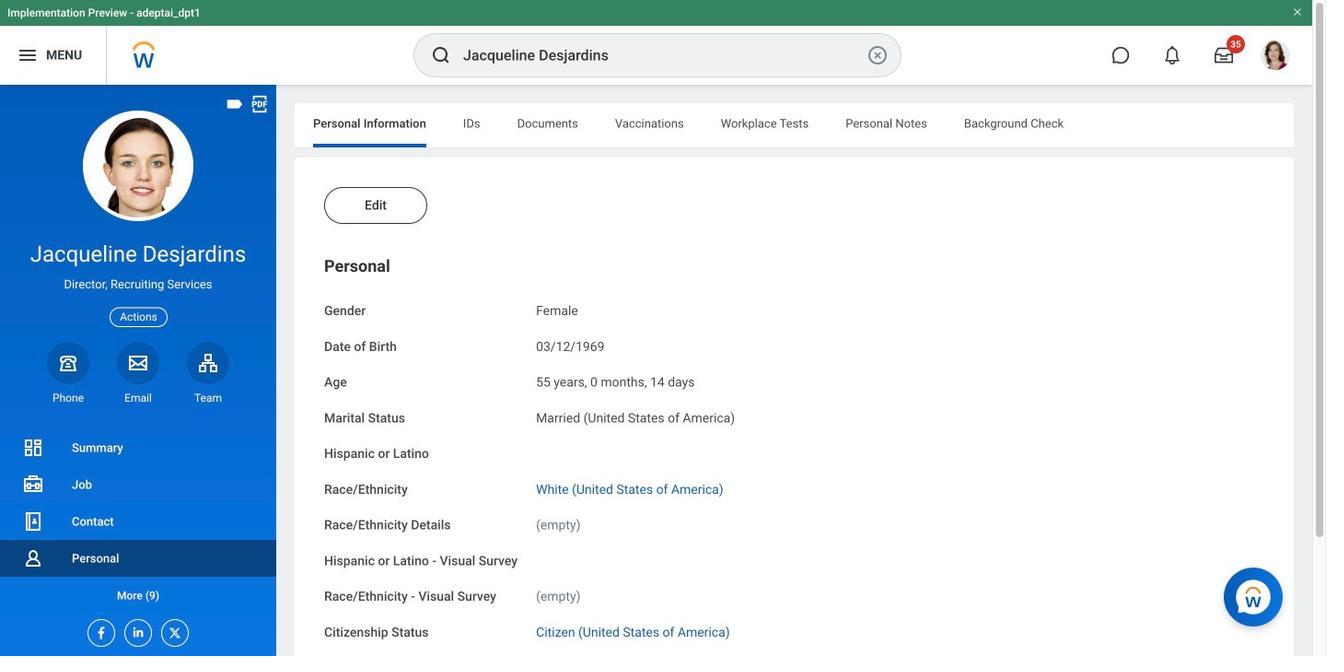 Task type: vqa. For each thing, say whether or not it's contained in the screenshot.
per
no



Task type: describe. For each thing, give the bounding box(es) containing it.
female element
[[536, 299, 579, 318]]

view printable version (pdf) image
[[250, 94, 270, 114]]

navigation pane region
[[0, 85, 276, 656]]

phone jacqueline desjardins element
[[47, 391, 89, 405]]

profile logan mcneil image
[[1262, 41, 1291, 74]]

linkedin image
[[125, 620, 146, 640]]

tag image
[[225, 94, 245, 114]]

job image
[[22, 474, 44, 496]]

mail image
[[127, 352, 149, 374]]

close environment banner image
[[1293, 6, 1304, 18]]

summary image
[[22, 437, 44, 459]]



Task type: locate. For each thing, give the bounding box(es) containing it.
tab list
[[295, 103, 1295, 147]]

contact image
[[22, 511, 44, 533]]

search image
[[430, 44, 452, 66]]

personal image
[[22, 547, 44, 569]]

inbox large image
[[1215, 46, 1234, 65]]

justify image
[[17, 44, 39, 66]]

email jacqueline desjardins element
[[117, 391, 159, 405]]

notifications large image
[[1164, 46, 1182, 65]]

x circle image
[[867, 44, 889, 66]]

list
[[0, 429, 276, 614]]

group
[[324, 255, 1265, 656]]

view team image
[[197, 352, 219, 374]]

team jacqueline desjardins element
[[187, 391, 229, 405]]

facebook image
[[88, 620, 109, 640]]

Search Workday  search field
[[464, 35, 863, 76]]

x image
[[162, 620, 182, 640]]

phone image
[[55, 352, 81, 374]]

banner
[[0, 0, 1313, 85]]



